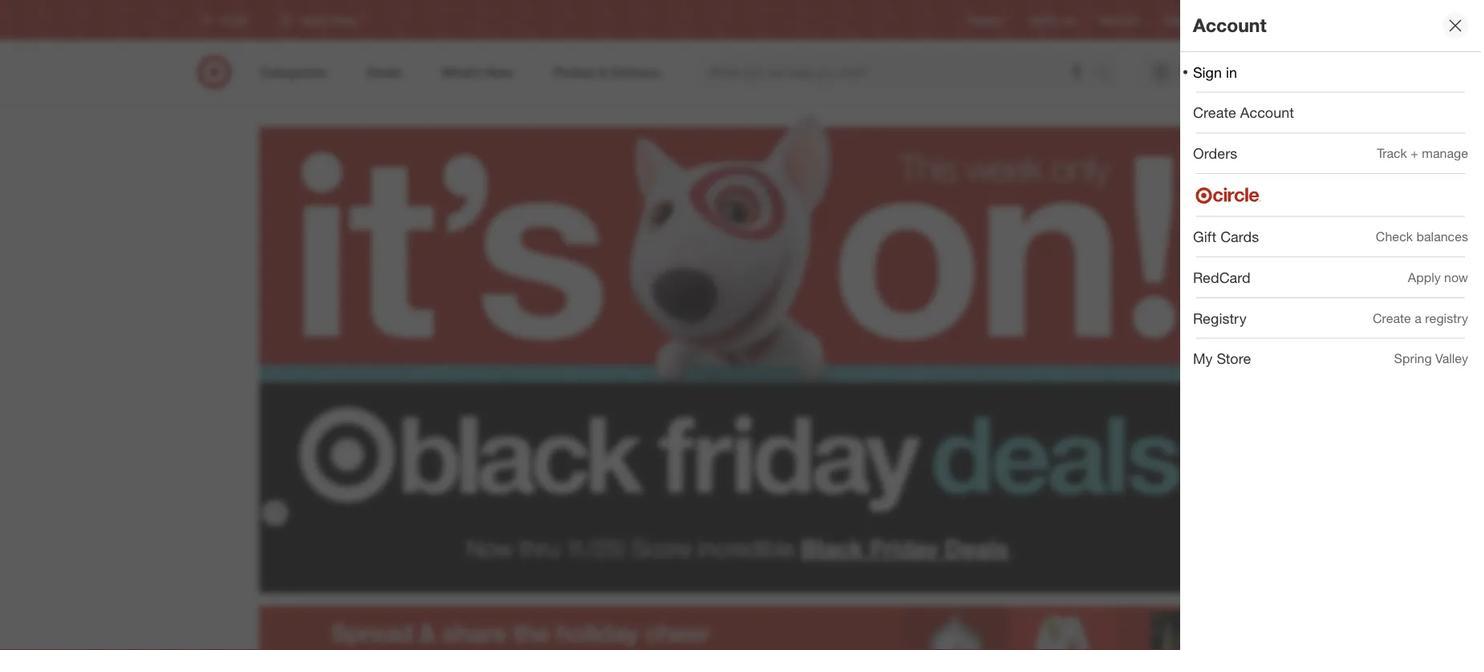 Task type: vqa. For each thing, say whether or not it's contained in the screenshot.
Deals
yes



Task type: locate. For each thing, give the bounding box(es) containing it.
0 vertical spatial redcard
[[1100, 14, 1139, 26]]

circle
[[1193, 14, 1218, 26]]

create a registry
[[1373, 310, 1469, 326]]

sign in up create account
[[1193, 63, 1237, 81]]

check balances
[[1376, 229, 1469, 245]]

now
[[1445, 270, 1469, 285]]

incredible
[[698, 534, 795, 563]]

account
[[1193, 14, 1267, 37], [1241, 104, 1294, 121]]

redcard down 'gift cards'
[[1193, 269, 1251, 286]]

redcard right ad
[[1100, 14, 1139, 26]]

valley
[[1436, 351, 1469, 367]]

1 vertical spatial account
[[1241, 104, 1294, 121]]

advertisement region
[[259, 607, 1222, 651]]

in inside account dialog
[[1226, 63, 1237, 81]]

sign in inside account dialog
[[1193, 63, 1237, 81]]

store
[[1217, 350, 1251, 368]]

1 horizontal spatial redcard
[[1193, 269, 1251, 286]]

sign down circle
[[1193, 63, 1222, 81]]

.
[[1008, 534, 1015, 563]]

in up create account
[[1226, 63, 1237, 81]]

1 horizontal spatial create
[[1373, 310, 1411, 326]]

find stores link
[[1244, 13, 1293, 27]]

redcard
[[1100, 14, 1139, 26], [1193, 269, 1251, 286]]

redcard link
[[1100, 13, 1139, 27]]

redcard inside account dialog
[[1193, 269, 1251, 286]]

spring
[[1394, 351, 1432, 367]]

in
[[1226, 63, 1237, 81], [1205, 65, 1213, 79]]

registry
[[968, 14, 1004, 26], [1193, 310, 1247, 327]]

1 vertical spatial create
[[1373, 310, 1411, 326]]

gift cards
[[1193, 228, 1259, 246]]

ad
[[1063, 14, 1075, 26]]

cards
[[1221, 228, 1259, 246]]

create
[[1193, 104, 1237, 121], [1373, 310, 1411, 326]]

sign in link
[[1180, 52, 1481, 92], [1138, 55, 1238, 90]]

1 vertical spatial redcard
[[1193, 269, 1251, 286]]

0 horizontal spatial create
[[1193, 104, 1237, 121]]

search
[[1088, 66, 1127, 82]]

gift
[[1193, 228, 1217, 246]]

orders
[[1193, 145, 1238, 162]]

0 vertical spatial create
[[1193, 104, 1237, 121]]

create for create a registry
[[1373, 310, 1411, 326]]

/25!
[[586, 534, 625, 563]]

sign in link up create account link on the right
[[1180, 52, 1481, 92]]

create up orders
[[1193, 104, 1237, 121]]

registry up my store
[[1193, 310, 1247, 327]]

in down circle
[[1205, 65, 1213, 79]]

track + manage
[[1377, 146, 1469, 161]]

registry inside account dialog
[[1193, 310, 1247, 327]]

sign in
[[1193, 63, 1237, 81], [1179, 65, 1213, 79]]

1 horizontal spatial registry
[[1193, 310, 1247, 327]]

create for create account
[[1193, 104, 1237, 121]]

spring valley
[[1394, 351, 1469, 367]]

0 horizontal spatial registry
[[968, 14, 1004, 26]]

apply now
[[1408, 270, 1469, 285]]

registry link
[[968, 13, 1004, 27]]

black
[[801, 534, 864, 563]]

now
[[467, 534, 513, 563]]

0 vertical spatial registry
[[968, 14, 1004, 26]]

registry left weekly
[[968, 14, 1004, 26]]

sign in down target circle link
[[1179, 65, 1213, 79]]

this week only it's on! target black friday deals image
[[259, 104, 1222, 530]]

1 vertical spatial registry
[[1193, 310, 1247, 327]]

create account
[[1193, 104, 1294, 121]]

target circle
[[1164, 14, 1218, 26]]

sign
[[1193, 63, 1222, 81], [1179, 65, 1201, 79]]

create left a
[[1373, 310, 1411, 326]]

sign in link down target circle link
[[1138, 55, 1238, 90]]

1 horizontal spatial in
[[1226, 63, 1237, 81]]



Task type: describe. For each thing, give the bounding box(es) containing it.
target
[[1164, 14, 1191, 26]]

registry
[[1425, 310, 1469, 326]]

my store
[[1193, 350, 1251, 368]]

What can we help you find? suggestions appear below search field
[[700, 55, 1099, 90]]

my
[[1193, 350, 1213, 368]]

0 horizontal spatial redcard
[[1100, 14, 1139, 26]]

thru
[[520, 534, 559, 563]]

now thru 11 /25! score incredible black friday deals .
[[467, 534, 1015, 563]]

balances
[[1417, 229, 1469, 245]]

0 vertical spatial account
[[1193, 14, 1267, 37]]

create account link
[[1180, 93, 1481, 133]]

score
[[632, 534, 691, 563]]

track
[[1377, 146, 1407, 161]]

find
[[1244, 14, 1262, 26]]

sign down target circle link
[[1179, 65, 1201, 79]]

find stores
[[1244, 14, 1293, 26]]

+
[[1411, 146, 1419, 161]]

apply
[[1408, 270, 1441, 285]]

deals
[[945, 534, 1008, 563]]

friday
[[870, 534, 938, 563]]

sign inside account dialog
[[1193, 63, 1222, 81]]

weekly
[[1029, 14, 1060, 26]]

account dialog
[[1180, 0, 1481, 651]]

search button
[[1088, 55, 1127, 93]]

stores
[[1265, 14, 1293, 26]]

0 horizontal spatial in
[[1205, 65, 1213, 79]]

11
[[566, 534, 586, 563]]

manage
[[1422, 146, 1469, 161]]

weekly ad
[[1029, 14, 1075, 26]]

a
[[1415, 310, 1422, 326]]

target circle link
[[1164, 13, 1218, 27]]

weekly ad link
[[1029, 13, 1075, 27]]

check
[[1376, 229, 1413, 245]]



